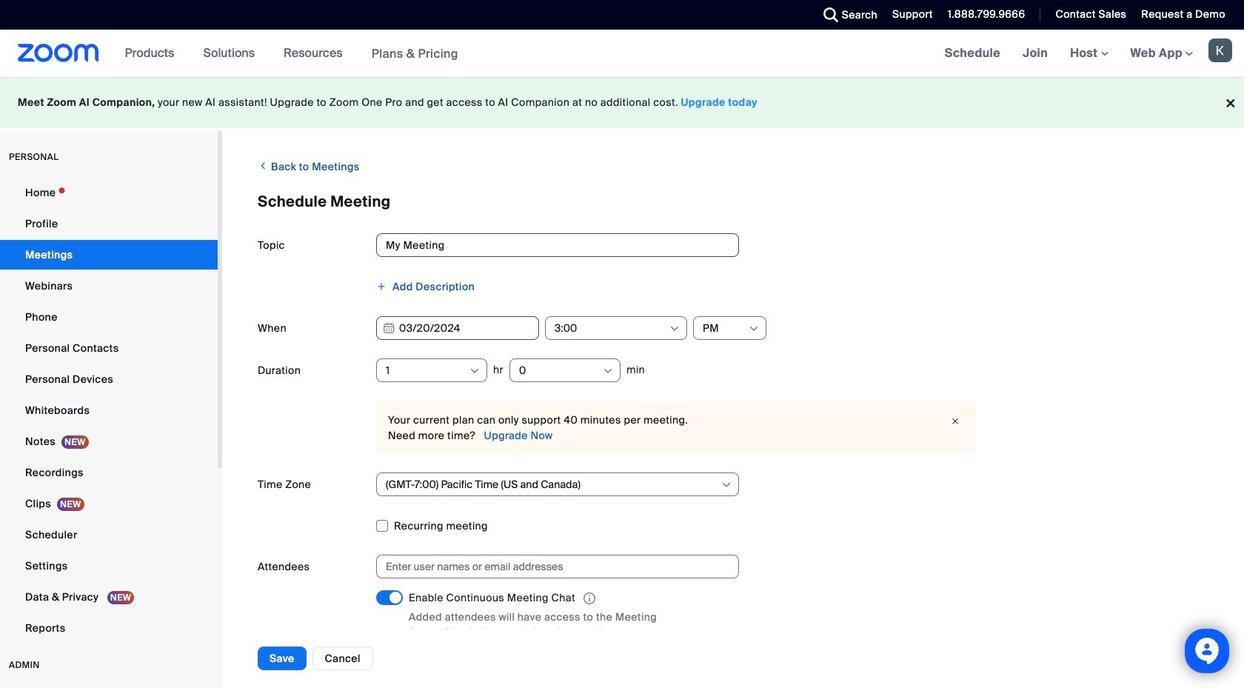 Task type: describe. For each thing, give the bounding box(es) containing it.
product information navigation
[[114, 30, 470, 78]]

1 horizontal spatial show options image
[[602, 365, 614, 377]]

personal menu menu
[[0, 178, 218, 645]]

left image
[[258, 159, 269, 173]]

select time zone text field
[[386, 474, 720, 496]]

close image
[[947, 414, 965, 429]]

zoom logo image
[[18, 44, 99, 62]]

2 horizontal spatial show options image
[[748, 323, 760, 335]]



Task type: vqa. For each thing, say whether or not it's contained in the screenshot.
the rightmost the technology
no



Task type: locate. For each thing, give the bounding box(es) containing it.
show options image for select start time text box
[[669, 323, 681, 335]]

0 vertical spatial show options image
[[669, 323, 681, 335]]

meetings navigation
[[934, 30, 1245, 78]]

show options image
[[748, 323, 760, 335], [469, 365, 481, 377], [602, 365, 614, 377]]

Persistent Chat, enter email address,Enter user names or email addresses text field
[[386, 556, 717, 578]]

select start time text field
[[555, 317, 668, 339]]

0 horizontal spatial show options image
[[469, 365, 481, 377]]

profile picture image
[[1209, 39, 1233, 62]]

choose date text field
[[376, 316, 539, 340]]

add image
[[376, 282, 387, 292]]

0 horizontal spatial show options image
[[669, 323, 681, 335]]

footer
[[0, 77, 1245, 128]]

show options image
[[669, 323, 681, 335], [721, 479, 733, 491]]

banner
[[0, 30, 1245, 78]]

My Meeting text field
[[376, 233, 740, 257]]

application
[[409, 591, 691, 607]]

option group
[[376, 660, 1209, 683]]

1 horizontal spatial show options image
[[721, 479, 733, 491]]

learn more about enable continuous meeting chat image
[[579, 592, 600, 606]]

show options image for select time zone "text box"
[[721, 479, 733, 491]]

1 vertical spatial show options image
[[721, 479, 733, 491]]



